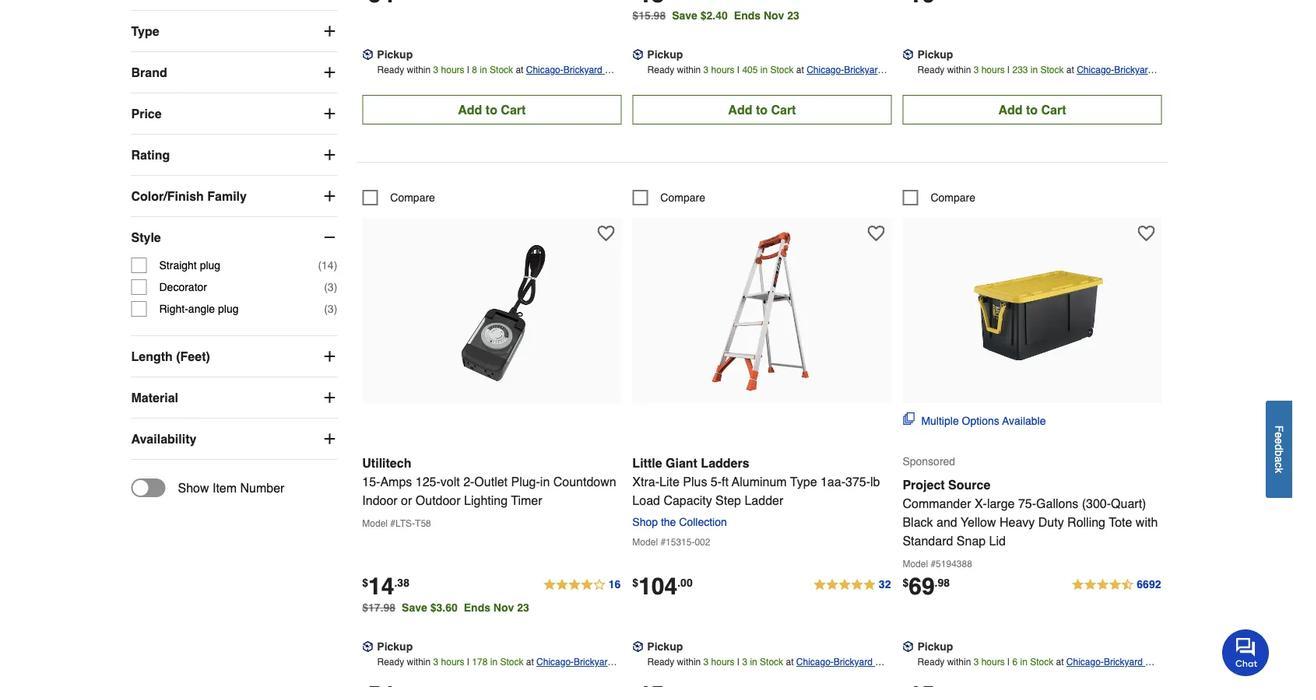 Task type: locate. For each thing, give the bounding box(es) containing it.
chicago- inside "ready within 3 hours | 3 in stock at chicago-brickyard lowe's"
[[797, 658, 834, 668]]

quart)
[[1111, 497, 1147, 511]]

14 down minus icon
[[322, 260, 334, 272]]

type left 1aa- in the right bottom of the page
[[790, 475, 817, 489]]

| inside ready within 3 hours | 233 in stock at chicago-brickyard lowe's
[[1008, 65, 1010, 76]]

0 horizontal spatial to
[[486, 103, 498, 117]]

.98
[[935, 577, 950, 589]]

1 ) from the top
[[334, 260, 337, 272]]

cart down ready within 3 hours | 233 in stock at chicago-brickyard lowe's
[[1042, 103, 1067, 117]]

3 ) from the top
[[334, 303, 337, 316]]

(feet)
[[176, 350, 210, 364]]

ends nov 23 element
[[734, 10, 806, 22], [464, 602, 536, 615]]

lowe's inside ready within 3 hours | 6 in stock at chicago-brickyard lowe's
[[1067, 673, 1096, 684]]

1 vertical spatial type
[[790, 475, 817, 489]]

2 add from the left
[[728, 103, 753, 117]]

4 stars image
[[543, 577, 622, 595]]

family
[[207, 189, 247, 204]]

stock for 233
[[1041, 65, 1064, 76]]

178
[[472, 658, 488, 668]]

within for ready within 3 hours | 6 in stock at chicago-brickyard lowe's
[[948, 658, 971, 668]]

stock for 3
[[760, 658, 784, 668]]

1 vertical spatial nov
[[494, 602, 514, 615]]

0 vertical spatial type
[[131, 24, 159, 39]]

1 horizontal spatial 14
[[368, 574, 394, 601]]

ends right $2.40
[[734, 10, 761, 22]]

stock inside "ready within 3 hours | 3 in stock at chicago-brickyard lowe's"
[[760, 658, 784, 668]]

project
[[903, 478, 945, 492]]

ready inside ready within 3 hours | 233 in stock at chicago-brickyard lowe's
[[918, 65, 945, 76]]

2 plus image from the top
[[322, 349, 337, 365]]

$
[[362, 577, 368, 589], [633, 577, 639, 589], [903, 577, 909, 589]]

model for model # 15315-002
[[633, 538, 658, 548]]

at for 405
[[797, 65, 804, 76]]

1 plus image from the top
[[322, 148, 337, 163]]

lowe's inside ready within 3 hours | 405 in stock at chicago-brickyard lowe's
[[807, 80, 836, 91]]

1 vertical spatial 14
[[368, 574, 394, 601]]

brickyard inside "ready within 3 hours | 3 in stock at chicago-brickyard lowe's"
[[834, 658, 873, 668]]

| for 3
[[737, 658, 740, 668]]

add to cart button down ready within 3 hours | 8 in stock at chicago-brickyard lowe's
[[362, 95, 622, 125]]

1 horizontal spatial #
[[661, 538, 666, 548]]

1 vertical spatial plus image
[[322, 349, 337, 365]]

in inside ready within 3 hours | 233 in stock at chicago-brickyard lowe's
[[1031, 65, 1038, 76]]

lowe's
[[526, 80, 555, 91], [807, 80, 836, 91], [1077, 80, 1106, 91], [537, 673, 565, 684], [797, 673, 825, 684], [1067, 673, 1096, 684]]

1 horizontal spatial heart outline image
[[1138, 225, 1155, 242]]

at inside ready within 3 hours | 405 in stock at chicago-brickyard lowe's
[[797, 65, 804, 76]]

0 vertical spatial ends
[[734, 10, 761, 22]]

hours inside ready within 3 hours | 8 in stock at chicago-brickyard lowe's
[[441, 65, 465, 76]]

0 vertical spatial 23
[[788, 10, 800, 22]]

2 horizontal spatial $
[[903, 577, 909, 589]]

plug right angle
[[218, 303, 239, 316]]

within for ready within 3 hours | 405 in stock at chicago-brickyard lowe's
[[677, 65, 701, 76]]

in inside "ready within 3 hours | 3 in stock at chicago-brickyard lowe's"
[[750, 658, 758, 668]]

add down the 405
[[728, 103, 753, 117]]

within inside ready within 3 hours | 6 in stock at chicago-brickyard lowe's
[[948, 658, 971, 668]]

chicago-
[[526, 65, 564, 76], [807, 65, 844, 76], [1077, 65, 1115, 76], [537, 658, 574, 668], [797, 658, 834, 668], [1067, 658, 1104, 668]]

ready inside ready within 3 hours | 405 in stock at chicago-brickyard lowe's
[[648, 65, 675, 76]]

ready within 3 hours | 178 in stock at chicago-brickyard lowe's
[[377, 658, 616, 684]]

pickup image
[[903, 49, 914, 60], [633, 642, 644, 653], [903, 642, 914, 653]]

cart down ready within 3 hours | 405 in stock at chicago-brickyard lowe's
[[771, 103, 796, 117]]

ready for ready within 3 hours | 405 in stock at chicago-brickyard lowe's
[[648, 65, 675, 76]]

$ right 16
[[633, 577, 639, 589]]

8
[[472, 65, 477, 76]]

plus image inside color/finish family "button"
[[322, 189, 337, 204]]

pickup for ready within 3 hours | 178 in stock at chicago-brickyard lowe's
[[377, 641, 413, 654]]

d
[[1274, 444, 1286, 450]]

233
[[1013, 65, 1028, 76]]

lowe's for 233
[[1077, 80, 1106, 91]]

| inside ready within 3 hours | 405 in stock at chicago-brickyard lowe's
[[737, 65, 740, 76]]

5 plus image from the top
[[322, 391, 337, 406]]

plus
[[683, 475, 707, 489]]

1 vertical spatial model
[[633, 538, 658, 548]]

16 button
[[543, 577, 622, 595]]

6692 button
[[1071, 577, 1162, 595]]

1 plus image from the top
[[322, 24, 337, 39]]

multiple options available link
[[903, 413, 1046, 429]]

$ up "was price $17.98" element
[[362, 577, 368, 589]]

5014114195 element
[[633, 190, 706, 206]]

within for ready within 3 hours | 8 in stock at chicago-brickyard lowe's
[[407, 65, 431, 76]]

chicago- inside ready within 3 hours | 178 in stock at chicago-brickyard lowe's
[[537, 658, 574, 668]]

compare inside 5014114195 element
[[661, 192, 706, 204]]

2 horizontal spatial add
[[999, 103, 1023, 117]]

countdown
[[554, 475, 617, 489]]

price button
[[131, 94, 337, 134]]

0 vertical spatial plug
[[200, 260, 220, 272]]

$ inside $ 14 .38
[[362, 577, 368, 589]]

| inside "ready within 3 hours | 3 in stock at chicago-brickyard lowe's"
[[737, 658, 740, 668]]

lowe's inside ready within 3 hours | 178 in stock at chicago-brickyard lowe's
[[537, 673, 565, 684]]

length (feet)
[[131, 350, 210, 364]]

within inside ready within 3 hours | 233 in stock at chicago-brickyard lowe's
[[948, 65, 971, 76]]

4 plus image from the top
[[322, 189, 337, 204]]

0 vertical spatial (
[[318, 260, 322, 272]]

ends for $2.40
[[734, 10, 761, 22]]

2 vertical spatial model
[[903, 559, 928, 570]]

3 add from the left
[[999, 103, 1023, 117]]

# up .98
[[931, 559, 936, 570]]

within inside ready within 3 hours | 405 in stock at chicago-brickyard lowe's
[[677, 65, 701, 76]]

1 vertical spatial #
[[661, 538, 666, 548]]

2 plus image from the top
[[322, 65, 337, 81]]

2 $ from the left
[[633, 577, 639, 589]]

a
[[1274, 457, 1286, 463]]

2 horizontal spatial model
[[903, 559, 928, 570]]

brickyard inside ready within 3 hours | 233 in stock at chicago-brickyard lowe's
[[1115, 65, 1154, 76]]

1 vertical spatial 23
[[517, 602, 529, 615]]

plus image for type
[[322, 24, 337, 39]]

add to cart for third add to cart button
[[999, 103, 1067, 117]]

# down the
[[661, 538, 666, 548]]

1 horizontal spatial type
[[790, 475, 817, 489]]

hours inside ready within 3 hours | 233 in stock at chicago-brickyard lowe's
[[982, 65, 1005, 76]]

2 vertical spatial (
[[324, 303, 328, 316]]

plug
[[200, 260, 220, 272], [218, 303, 239, 316]]

actual price $104.00 element
[[633, 574, 693, 601]]

chicago- for ready within 3 hours | 6 in stock at chicago-brickyard lowe's
[[1067, 658, 1104, 668]]

add
[[458, 103, 482, 117], [728, 103, 753, 117], [999, 103, 1023, 117]]

2 vertical spatial plus image
[[322, 432, 337, 447]]

0 horizontal spatial add
[[458, 103, 482, 117]]

large
[[987, 497, 1015, 511]]

indoor
[[362, 494, 398, 508]]

save down .38
[[402, 602, 427, 615]]

actual price $69.98 element
[[903, 574, 950, 601]]

ready inside ready within 3 hours | 178 in stock at chicago-brickyard lowe's
[[377, 658, 404, 668]]

2 horizontal spatial #
[[931, 559, 936, 570]]

chicago-brickyard lowe's button for ready within 3 hours | 3 in stock at chicago-brickyard lowe's
[[797, 655, 892, 684]]

0 horizontal spatial ends nov 23 element
[[464, 602, 536, 615]]

in inside ready within 3 hours | 405 in stock at chicago-brickyard lowe's
[[761, 65, 768, 76]]

hours for 6
[[982, 658, 1005, 668]]

add to cart down ready within 3 hours | 405 in stock at chicago-brickyard lowe's
[[728, 103, 796, 117]]

length (feet) button
[[131, 337, 337, 377]]

in inside ready within 3 hours | 6 in stock at chicago-brickyard lowe's
[[1021, 658, 1028, 668]]

decorator
[[159, 282, 207, 294]]

0 horizontal spatial 14
[[322, 260, 334, 272]]

t58
[[415, 519, 431, 530]]

ready for ready within 3 hours | 8 in stock at chicago-brickyard lowe's
[[377, 65, 404, 76]]

2 to from the left
[[756, 103, 768, 117]]

1 horizontal spatial cart
[[771, 103, 796, 117]]

0 vertical spatial nov
[[764, 10, 785, 22]]

to down ready within 3 hours | 8 in stock at chicago-brickyard lowe's
[[486, 103, 498, 117]]

ready inside "ready within 3 hours | 3 in stock at chicago-brickyard lowe's"
[[648, 658, 675, 668]]

add down ready within 3 hours | 8 in stock at chicago-brickyard lowe's
[[458, 103, 482, 117]]

2 vertical spatial #
[[931, 559, 936, 570]]

within inside ready within 3 hours | 8 in stock at chicago-brickyard lowe's
[[407, 65, 431, 76]]

0 vertical spatial 14
[[322, 260, 334, 272]]

$ inside the $ 69 .98
[[903, 577, 909, 589]]

0 vertical spatial model
[[362, 519, 388, 530]]

2 horizontal spatial add to cart button
[[903, 95, 1162, 125]]

375-
[[846, 475, 871, 489]]

1 ( 3 ) from the top
[[324, 282, 337, 294]]

0 horizontal spatial ends
[[464, 602, 491, 615]]

at for 3
[[786, 658, 794, 668]]

ready inside ready within 3 hours | 8 in stock at chicago-brickyard lowe's
[[377, 65, 404, 76]]

$2.40
[[701, 10, 728, 22]]

3 inside ready within 3 hours | 178 in stock at chicago-brickyard lowe's
[[433, 658, 439, 668]]

stock for 8
[[490, 65, 513, 76]]

3 inside ready within 3 hours | 405 in stock at chicago-brickyard lowe's
[[704, 65, 709, 76]]

in for ready within 3 hours | 405 in stock at chicago-brickyard lowe's
[[761, 65, 768, 76]]

0 horizontal spatial 23
[[517, 602, 529, 615]]

1 horizontal spatial 23
[[788, 10, 800, 22]]

item
[[213, 481, 237, 496]]

within inside "ready within 3 hours | 3 in stock at chicago-brickyard lowe's"
[[677, 658, 701, 668]]

3 for ready within 3 hours | 405 in stock at chicago-brickyard lowe's
[[704, 65, 709, 76]]

model down indoor
[[362, 519, 388, 530]]

( for plug
[[318, 260, 322, 272]]

stock inside ready within 3 hours | 405 in stock at chicago-brickyard lowe's
[[771, 65, 794, 76]]

1 horizontal spatial ends
[[734, 10, 761, 22]]

c
[[1274, 463, 1286, 468]]

model down shop
[[633, 538, 658, 548]]

1 cart from the left
[[501, 103, 526, 117]]

in inside ready within 3 hours | 178 in stock at chicago-brickyard lowe's
[[490, 658, 498, 668]]

15315-
[[666, 538, 695, 548]]

amps
[[380, 475, 412, 489]]

chicago- inside ready within 3 hours | 233 in stock at chicago-brickyard lowe's
[[1077, 65, 1115, 76]]

plus image inside material button
[[322, 391, 337, 406]]

at inside ready within 3 hours | 8 in stock at chicago-brickyard lowe's
[[516, 65, 524, 76]]

cart for 1st add to cart button
[[501, 103, 526, 117]]

timer
[[511, 494, 542, 508]]

3 compare from the left
[[931, 192, 976, 204]]

model # 5194388
[[903, 559, 973, 570]]

0 vertical spatial ends nov 23 element
[[734, 10, 806, 22]]

23 up ready within 3 hours | 178 in stock at chicago-brickyard lowe's
[[517, 602, 529, 615]]

1 to from the left
[[486, 103, 498, 117]]

1 horizontal spatial model
[[633, 538, 658, 548]]

| inside ready within 3 hours | 6 in stock at chicago-brickyard lowe's
[[1008, 658, 1010, 668]]

3 inside ready within 3 hours | 6 in stock at chicago-brickyard lowe's
[[974, 658, 979, 668]]

plug right straight
[[200, 260, 220, 272]]

2 horizontal spatial to
[[1026, 103, 1038, 117]]

brickyard inside ready within 3 hours | 405 in stock at chicago-brickyard lowe's
[[844, 65, 883, 76]]

1 horizontal spatial compare
[[661, 192, 706, 204]]

0 vertical spatial ( 3 )
[[324, 282, 337, 294]]

002
[[695, 538, 711, 548]]

3 plus image from the top
[[322, 432, 337, 447]]

2 horizontal spatial add to cart
[[999, 103, 1067, 117]]

3 to from the left
[[1026, 103, 1038, 117]]

14
[[322, 260, 334, 272], [368, 574, 394, 601]]

show item number
[[178, 481, 285, 496]]

hours for 233
[[982, 65, 1005, 76]]

pickup for ready within 3 hours | 8 in stock at chicago-brickyard lowe's
[[377, 49, 413, 61]]

1 horizontal spatial add to cart
[[728, 103, 796, 117]]

3
[[433, 65, 439, 76], [704, 65, 709, 76], [974, 65, 979, 76], [328, 282, 334, 294], [328, 303, 334, 316], [433, 658, 439, 668], [704, 658, 709, 668], [743, 658, 748, 668], [974, 658, 979, 668]]

0 vertical spatial )
[[334, 260, 337, 272]]

stock inside ready within 3 hours | 233 in stock at chicago-brickyard lowe's
[[1041, 65, 1064, 76]]

| for 6
[[1008, 658, 1010, 668]]

brickyard
[[564, 65, 603, 76], [844, 65, 883, 76], [1115, 65, 1154, 76], [574, 658, 613, 668], [834, 658, 873, 668], [1104, 658, 1143, 668]]

$ inside "$ 104 .00"
[[633, 577, 639, 589]]

2 ( 3 ) from the top
[[324, 303, 337, 316]]

plus image inside rating "button"
[[322, 148, 337, 163]]

3 inside ready within 3 hours | 233 in stock at chicago-brickyard lowe's
[[974, 65, 979, 76]]

to down ready within 3 hours | 233 in stock at chicago-brickyard lowe's
[[1026, 103, 1038, 117]]

add to cart down ready within 3 hours | 8 in stock at chicago-brickyard lowe's
[[458, 103, 526, 117]]

brickyard for ready within 3 hours | 6 in stock at chicago-brickyard lowe's
[[1104, 658, 1143, 668]]

chicago- for ready within 3 hours | 3 in stock at chicago-brickyard lowe's
[[797, 658, 834, 668]]

in inside "utilitech 15-amps 125-volt 2-outlet plug-in countdown indoor or outdoor lighting timer"
[[540, 475, 550, 489]]

pickup for ready within 3 hours | 3 in stock at chicago-brickyard lowe's
[[647, 641, 683, 654]]

chicago- inside ready within 3 hours | 8 in stock at chicago-brickyard lowe's
[[526, 65, 564, 76]]

color/finish family button
[[131, 176, 337, 217]]

1 add to cart from the left
[[458, 103, 526, 117]]

2 heart outline image from the left
[[1138, 225, 1155, 242]]

chicago- inside ready within 3 hours | 405 in stock at chicago-brickyard lowe's
[[807, 65, 844, 76]]

2 add to cart button from the left
[[633, 95, 892, 125]]

gallons
[[1037, 497, 1079, 511]]

$ 14 .38
[[362, 574, 410, 601]]

#
[[390, 519, 396, 530], [661, 538, 666, 548], [931, 559, 936, 570]]

nov right $2.40
[[764, 10, 785, 22]]

add to cart button down ready within 3 hours | 405 in stock at chicago-brickyard lowe's
[[633, 95, 892, 125]]

lowe's for 178
[[537, 673, 565, 684]]

pickup image for ready within 3 hours | 6 in stock at chicago-brickyard lowe's
[[903, 642, 914, 653]]

2 vertical spatial )
[[334, 303, 337, 316]]

heart outline image
[[598, 225, 615, 242], [1138, 225, 1155, 242]]

0 horizontal spatial $
[[362, 577, 368, 589]]

0 horizontal spatial model
[[362, 519, 388, 530]]

minus image
[[322, 230, 337, 246]]

0 vertical spatial #
[[390, 519, 396, 530]]

14 up $17.98
[[368, 574, 394, 601]]

lowe's inside "ready within 3 hours | 3 in stock at chicago-brickyard lowe's"
[[797, 673, 825, 684]]

3 $ from the left
[[903, 577, 909, 589]]

1 horizontal spatial add
[[728, 103, 753, 117]]

brickyard for ready within 3 hours | 233 in stock at chicago-brickyard lowe's
[[1115, 65, 1154, 76]]

chicago- for ready within 3 hours | 233 in stock at chicago-brickyard lowe's
[[1077, 65, 1115, 76]]

compare for 5014300771 element
[[390, 192, 435, 204]]

savings save $3.60 element
[[402, 602, 536, 615]]

3 for ready within 3 hours | 8 in stock at chicago-brickyard lowe's
[[433, 65, 439, 76]]

1 horizontal spatial nov
[[764, 10, 785, 22]]

1 horizontal spatial to
[[756, 103, 768, 117]]

1 heart outline image from the left
[[598, 225, 615, 242]]

to down ready within 3 hours | 405 in stock at chicago-brickyard lowe's
[[756, 103, 768, 117]]

3 cart from the left
[[1042, 103, 1067, 117]]

hours inside ready within 3 hours | 178 in stock at chicago-brickyard lowe's
[[441, 658, 465, 668]]

6
[[1013, 658, 1018, 668]]

plus image
[[322, 24, 337, 39], [322, 65, 337, 81], [322, 106, 337, 122], [322, 189, 337, 204], [322, 391, 337, 406]]

0 horizontal spatial type
[[131, 24, 159, 39]]

hours
[[441, 65, 465, 76], [712, 65, 735, 76], [982, 65, 1005, 76], [441, 658, 465, 668], [712, 658, 735, 668], [982, 658, 1005, 668]]

ends nov 23 element right $2.40
[[734, 10, 806, 22]]

e up "b"
[[1274, 438, 1286, 444]]

3 inside ready within 3 hours | 8 in stock at chicago-brickyard lowe's
[[433, 65, 439, 76]]

hours for 405
[[712, 65, 735, 76]]

style
[[131, 231, 161, 245]]

cart down ready within 3 hours | 8 in stock at chicago-brickyard lowe's
[[501, 103, 526, 117]]

14 for ( 14 )
[[322, 260, 334, 272]]

compare inside 5013943287 element
[[931, 192, 976, 204]]

chicago- inside ready within 3 hours | 6 in stock at chicago-brickyard lowe's
[[1067, 658, 1104, 668]]

ends right "$3.60"
[[464, 602, 491, 615]]

in inside ready within 3 hours | 8 in stock at chicago-brickyard lowe's
[[480, 65, 487, 76]]

) for angle
[[334, 303, 337, 316]]

plus image inside "availability" button
[[322, 432, 337, 447]]

23
[[788, 10, 800, 22], [517, 602, 529, 615]]

add to cart for 1st add to cart button
[[458, 103, 526, 117]]

0 horizontal spatial add to cart button
[[362, 95, 622, 125]]

to for 1st add to cart button
[[486, 103, 498, 117]]

pickup image
[[362, 49, 373, 60], [633, 49, 644, 60], [362, 642, 373, 653]]

type up brand
[[131, 24, 159, 39]]

3 add to cart from the left
[[999, 103, 1067, 117]]

| inside ready within 3 hours | 178 in stock at chicago-brickyard lowe's
[[467, 658, 470, 668]]

2-
[[463, 475, 475, 489]]

plus image inside type button
[[322, 24, 337, 39]]

1 $ from the left
[[362, 577, 368, 589]]

1 vertical spatial ends nov 23 element
[[464, 602, 536, 615]]

ladder
[[745, 494, 784, 508]]

volt
[[441, 475, 460, 489]]

hours for 178
[[441, 658, 465, 668]]

0 horizontal spatial heart outline image
[[598, 225, 615, 242]]

23 up ready within 3 hours | 405 in stock at chicago-brickyard lowe's
[[788, 10, 800, 22]]

2 compare from the left
[[661, 192, 706, 204]]

cart
[[501, 103, 526, 117], [771, 103, 796, 117], [1042, 103, 1067, 117]]

1 vertical spatial ( 3 )
[[324, 303, 337, 316]]

the
[[661, 517, 676, 529]]

add to cart down ready within 3 hours | 233 in stock at chicago-brickyard lowe's
[[999, 103, 1067, 117]]

| inside ready within 3 hours | 8 in stock at chicago-brickyard lowe's
[[467, 65, 470, 76]]

chicago-brickyard lowe's button for ready within 3 hours | 405 in stock at chicago-brickyard lowe's
[[807, 63, 892, 91]]

lts-
[[396, 519, 415, 530]]

1 e from the top
[[1274, 432, 1286, 438]]

style button
[[131, 218, 337, 258]]

69
[[909, 574, 935, 601]]

1 compare from the left
[[390, 192, 435, 204]]

0 vertical spatial plus image
[[322, 148, 337, 163]]

brickyard inside ready within 3 hours | 6 in stock at chicago-brickyard lowe's
[[1104, 658, 1143, 668]]

plug-
[[511, 475, 540, 489]]

$ right 32
[[903, 577, 909, 589]]

brickyard inside ready within 3 hours | 8 in stock at chicago-brickyard lowe's
[[564, 65, 603, 76]]

2 horizontal spatial compare
[[931, 192, 976, 204]]

hours inside "ready within 3 hours | 3 in stock at chicago-brickyard lowe's"
[[712, 658, 735, 668]]

type inside little giant ladders xtra-lite plus 5-ft aluminum type 1aa-375-lb load capacity step ladder
[[790, 475, 817, 489]]

in
[[480, 65, 487, 76], [761, 65, 768, 76], [1031, 65, 1038, 76], [540, 475, 550, 489], [490, 658, 498, 668], [750, 658, 758, 668], [1021, 658, 1028, 668]]

plus image for rating
[[322, 148, 337, 163]]

in for ready within 3 hours | 233 in stock at chicago-brickyard lowe's
[[1031, 65, 1038, 76]]

stock
[[490, 65, 513, 76], [771, 65, 794, 76], [1041, 65, 1064, 76], [500, 658, 524, 668], [760, 658, 784, 668], [1030, 658, 1054, 668]]

at inside ready within 3 hours | 178 in stock at chicago-brickyard lowe's
[[526, 658, 534, 668]]

1 horizontal spatial add to cart button
[[633, 95, 892, 125]]

0 horizontal spatial cart
[[501, 103, 526, 117]]

multiple options available
[[922, 415, 1046, 428]]

add down the 233
[[999, 103, 1023, 117]]

| for 233
[[1008, 65, 1010, 76]]

at inside ready within 3 hours | 233 in stock at chicago-brickyard lowe's
[[1067, 65, 1075, 76]]

$ for 14
[[362, 577, 368, 589]]

0 horizontal spatial compare
[[390, 192, 435, 204]]

lowe's inside ready within 3 hours | 8 in stock at chicago-brickyard lowe's
[[526, 80, 555, 91]]

2 add to cart from the left
[[728, 103, 796, 117]]

ends nov 23 element right "$3.60"
[[464, 602, 536, 615]]

hours for 8
[[441, 65, 465, 76]]

1 vertical spatial ends
[[464, 602, 491, 615]]

2 horizontal spatial cart
[[1042, 103, 1067, 117]]

1 horizontal spatial ends nov 23 element
[[734, 10, 806, 22]]

save
[[672, 10, 698, 22], [402, 602, 427, 615]]

14 for $ 14 .38
[[368, 574, 394, 601]]

1 horizontal spatial $
[[633, 577, 639, 589]]

save left $2.40
[[672, 10, 698, 22]]

5013943287 element
[[903, 190, 976, 206]]

ready inside ready within 3 hours | 6 in stock at chicago-brickyard lowe's
[[918, 658, 945, 668]]

compare inside 5014300771 element
[[390, 192, 435, 204]]

1 vertical spatial )
[[334, 282, 337, 294]]

hours inside ready within 3 hours | 405 in stock at chicago-brickyard lowe's
[[712, 65, 735, 76]]

(300-
[[1082, 497, 1111, 511]]

stock inside ready within 3 hours | 8 in stock at chicago-brickyard lowe's
[[490, 65, 513, 76]]

1 horizontal spatial save
[[672, 10, 698, 22]]

at
[[516, 65, 524, 76], [797, 65, 804, 76], [1067, 65, 1075, 76], [526, 658, 534, 668], [786, 658, 794, 668], [1056, 658, 1064, 668]]

ready for ready within 3 hours | 3 in stock at chicago-brickyard lowe's
[[648, 658, 675, 668]]

at inside "ready within 3 hours | 3 in stock at chicago-brickyard lowe's"
[[786, 658, 794, 668]]

0 horizontal spatial save
[[402, 602, 427, 615]]

3 plus image from the top
[[322, 106, 337, 122]]

model up the 69
[[903, 559, 928, 570]]

plus image inside price button
[[322, 106, 337, 122]]

stock inside ready within 3 hours | 178 in stock at chicago-brickyard lowe's
[[500, 658, 524, 668]]

actual price $14.38 element
[[362, 574, 410, 601]]

lowe's for 8
[[526, 80, 555, 91]]

savings save $2.40 element
[[672, 10, 806, 22]]

2 cart from the left
[[771, 103, 796, 117]]

plus image inside brand button
[[322, 65, 337, 81]]

material button
[[131, 378, 337, 419]]

at for 178
[[526, 658, 534, 668]]

lowe's inside ready within 3 hours | 233 in stock at chicago-brickyard lowe's
[[1077, 80, 1106, 91]]

1 vertical spatial save
[[402, 602, 427, 615]]

$15.98
[[633, 10, 666, 22]]

aluminum
[[732, 475, 787, 489]]

0 horizontal spatial #
[[390, 519, 396, 530]]

type button
[[131, 11, 337, 52]]

0 vertical spatial save
[[672, 10, 698, 22]]

5014300771 element
[[362, 190, 435, 206]]

plus image inside length (feet) button
[[322, 349, 337, 365]]

little giant ladders xtra-lite plus 5-ft aluminum type 1aa-375-lb load capacity step ladder image
[[677, 226, 848, 397]]

at inside ready within 3 hours | 6 in stock at chicago-brickyard lowe's
[[1056, 658, 1064, 668]]

0 horizontal spatial add to cart
[[458, 103, 526, 117]]

23 for $15.98 save $2.40 ends nov 23
[[788, 10, 800, 22]]

cart for third add to cart button
[[1042, 103, 1067, 117]]

brickyard for ready within 3 hours | 3 in stock at chicago-brickyard lowe's
[[834, 658, 873, 668]]

hours inside ready within 3 hours | 6 in stock at chicago-brickyard lowe's
[[982, 658, 1005, 668]]

brickyard inside ready within 3 hours | 178 in stock at chicago-brickyard lowe's
[[574, 658, 613, 668]]

2 ) from the top
[[334, 282, 337, 294]]

plus image
[[322, 148, 337, 163], [322, 349, 337, 365], [322, 432, 337, 447]]

( 3 )
[[324, 282, 337, 294], [324, 303, 337, 316]]

chicago- for ready within 3 hours | 8 in stock at chicago-brickyard lowe's
[[526, 65, 564, 76]]

ready for ready within 3 hours | 6 in stock at chicago-brickyard lowe's
[[918, 658, 945, 668]]

e up the d
[[1274, 432, 1286, 438]]

stock inside ready within 3 hours | 6 in stock at chicago-brickyard lowe's
[[1030, 658, 1054, 668]]

23 for $17.98 save $3.60 ends nov 23
[[517, 602, 529, 615]]

0 horizontal spatial nov
[[494, 602, 514, 615]]

1 vertical spatial plug
[[218, 303, 239, 316]]

add to cart button down ready within 3 hours | 233 in stock at chicago-brickyard lowe's
[[903, 95, 1162, 125]]

nov right "$3.60"
[[494, 602, 514, 615]]

pickup image for ready within 3 hours | 3 in stock at chicago-brickyard lowe's
[[633, 642, 644, 653]]

within inside ready within 3 hours | 178 in stock at chicago-brickyard lowe's
[[407, 658, 431, 668]]

# down indoor
[[390, 519, 396, 530]]

)
[[334, 260, 337, 272], [334, 282, 337, 294], [334, 303, 337, 316]]

stock for 6
[[1030, 658, 1054, 668]]

chicago-brickyard lowe's button
[[526, 63, 622, 91], [807, 63, 892, 91], [1077, 63, 1162, 91], [537, 655, 622, 684], [797, 655, 892, 684], [1067, 655, 1162, 684]]

ready
[[377, 65, 404, 76], [648, 65, 675, 76], [918, 65, 945, 76], [377, 658, 404, 668], [648, 658, 675, 668], [918, 658, 945, 668]]

material
[[131, 391, 178, 405]]



Task type: describe. For each thing, give the bounding box(es) containing it.
brand button
[[131, 53, 337, 93]]

pickup image for ready within 3 hours | 8 in stock at chicago-brickyard lowe's
[[362, 49, 373, 60]]

stock for 405
[[771, 65, 794, 76]]

straight
[[159, 260, 197, 272]]

lb
[[871, 475, 880, 489]]

chicago-brickyard lowe's button for ready within 3 hours | 178 in stock at chicago-brickyard lowe's
[[537, 655, 622, 684]]

5-
[[711, 475, 722, 489]]

x-
[[975, 497, 987, 511]]

3 add to cart button from the left
[[903, 95, 1162, 125]]

outdoor
[[416, 494, 461, 508]]

.00
[[678, 577, 693, 589]]

available
[[1003, 415, 1046, 428]]

compare for 5014114195 element
[[661, 192, 706, 204]]

| for 405
[[737, 65, 740, 76]]

chicago-brickyard lowe's button for ready within 3 hours | 8 in stock at chicago-brickyard lowe's
[[526, 63, 622, 91]]

ft
[[722, 475, 729, 489]]

ready for ready within 3 hours | 233 in stock at chicago-brickyard lowe's
[[918, 65, 945, 76]]

| for 178
[[467, 658, 470, 668]]

was price $15.98 element
[[633, 6, 672, 22]]

to for third add to cart button
[[1026, 103, 1038, 117]]

3 for ready within 3 hours | 178 in stock at chicago-brickyard lowe's
[[433, 658, 439, 668]]

brand
[[131, 65, 167, 80]]

1 add to cart button from the left
[[362, 95, 622, 125]]

capacity
[[664, 494, 712, 508]]

in for ready within 3 hours | 178 in stock at chicago-brickyard lowe's
[[490, 658, 498, 668]]

length
[[131, 350, 173, 364]]

3 for ready within 3 hours | 6 in stock at chicago-brickyard lowe's
[[974, 658, 979, 668]]

125-
[[416, 475, 441, 489]]

ready within 3 hours | 8 in stock at chicago-brickyard lowe's
[[377, 65, 605, 91]]

chicago- for ready within 3 hours | 178 in stock at chicago-brickyard lowe's
[[537, 658, 574, 668]]

at for 8
[[516, 65, 524, 76]]

pickup image for ready within 3 hours | 233 in stock at chicago-brickyard lowe's
[[903, 49, 914, 60]]

plus image for color/finish family
[[322, 189, 337, 204]]

tote
[[1109, 515, 1133, 530]]

giant
[[666, 456, 698, 471]]

( 3 ) for decorator
[[324, 282, 337, 294]]

5194388
[[936, 559, 973, 570]]

price
[[131, 107, 162, 121]]

color/finish family
[[131, 189, 247, 204]]

right-angle plug
[[159, 303, 239, 316]]

) for plug
[[334, 260, 337, 272]]

$ for 104
[[633, 577, 639, 589]]

ready within 3 hours | 233 in stock at chicago-brickyard lowe's
[[918, 65, 1156, 91]]

chat invite button image
[[1223, 629, 1270, 677]]

1 add from the left
[[458, 103, 482, 117]]

load
[[633, 494, 660, 508]]

in for ready within 3 hours | 6 in stock at chicago-brickyard lowe's
[[1021, 658, 1028, 668]]

ready within 3 hours | 405 in stock at chicago-brickyard lowe's
[[648, 65, 886, 91]]

chicago-brickyard lowe's button for ready within 3 hours | 233 in stock at chicago-brickyard lowe's
[[1077, 63, 1162, 91]]

model for model # lts-t58
[[362, 519, 388, 530]]

1 vertical spatial (
[[324, 282, 328, 294]]

6692
[[1137, 579, 1162, 591]]

heavy
[[1000, 515, 1035, 530]]

collection
[[679, 517, 727, 529]]

plus image for material
[[322, 391, 337, 406]]

$17.98 save $3.60 ends nov 23
[[362, 602, 529, 615]]

104
[[639, 574, 678, 601]]

at for 6
[[1056, 658, 1064, 668]]

2 e from the top
[[1274, 438, 1286, 444]]

lid
[[990, 534, 1006, 548]]

type inside button
[[131, 24, 159, 39]]

chicago-brickyard lowe's button for ready within 3 hours | 6 in stock at chicago-brickyard lowe's
[[1067, 655, 1162, 684]]

in for ready within 3 hours | 3 in stock at chicago-brickyard lowe's
[[750, 658, 758, 668]]

within for ready within 3 hours | 233 in stock at chicago-brickyard lowe's
[[948, 65, 971, 76]]

15-
[[362, 475, 380, 489]]

ready within 3 hours | 6 in stock at chicago-brickyard lowe's
[[918, 658, 1146, 684]]

utilitech 15-amps 125-volt 2-outlet plug-in countdown indoor or outdoor lighting timer
[[362, 456, 617, 508]]

pickup for ready within 3 hours | 233 in stock at chicago-brickyard lowe's
[[918, 49, 953, 61]]

number
[[240, 481, 285, 496]]

project source commander x-large 75-gallons (300-quart) black and yellow heavy duty rolling tote with standard snap lid image
[[947, 226, 1118, 397]]

save for save $3.60
[[402, 602, 427, 615]]

brickyard for ready within 3 hours | 8 in stock at chicago-brickyard lowe's
[[564, 65, 603, 76]]

sponsored
[[903, 456, 956, 468]]

ends nov 23 element for $17.98 save $3.60 ends nov 23
[[464, 602, 536, 615]]

little
[[633, 456, 662, 471]]

1aa-
[[821, 475, 846, 489]]

shop the collection
[[633, 517, 727, 529]]

rating
[[131, 148, 170, 162]]

show
[[178, 481, 209, 496]]

rating button
[[131, 135, 337, 176]]

snap
[[957, 534, 986, 548]]

color/finish
[[131, 189, 204, 204]]

5 stars image
[[813, 577, 892, 595]]

lowe's for 405
[[807, 80, 836, 91]]

chicago- for ready within 3 hours | 405 in stock at chicago-brickyard lowe's
[[807, 65, 844, 76]]

black
[[903, 515, 933, 530]]

plus image for brand
[[322, 65, 337, 81]]

plus image for length (feet)
[[322, 349, 337, 365]]

shop
[[633, 517, 658, 529]]

multiple
[[922, 415, 959, 428]]

outlet
[[475, 475, 508, 489]]

pickup image for ready within 3 hours | 178 in stock at chicago-brickyard lowe's
[[362, 642, 373, 653]]

utilitech
[[362, 456, 412, 471]]

cart for 2nd add to cart button from right
[[771, 103, 796, 117]]

or
[[401, 494, 412, 508]]

to for 2nd add to cart button from right
[[756, 103, 768, 117]]

lowe's for 6
[[1067, 673, 1096, 684]]

lowe's for 3
[[797, 673, 825, 684]]

hours for 3
[[712, 658, 735, 668]]

model for model # 5194388
[[903, 559, 928, 570]]

pickup image for ready within 3 hours | 405 in stock at chicago-brickyard lowe's
[[633, 49, 644, 60]]

plus image for availability
[[322, 432, 337, 447]]

angle
[[188, 303, 215, 316]]

model # 15315-002
[[633, 538, 711, 548]]

# for 15315-002
[[661, 538, 666, 548]]

16
[[609, 579, 621, 591]]

within for ready within 3 hours | 3 in stock at chicago-brickyard lowe's
[[677, 658, 701, 668]]

yellow
[[961, 515, 996, 530]]

within for ready within 3 hours | 178 in stock at chicago-brickyard lowe's
[[407, 658, 431, 668]]

right-
[[159, 303, 188, 316]]

show item number element
[[131, 479, 285, 498]]

$ 104 .00
[[633, 574, 693, 601]]

project source commander x-large 75-gallons (300-quart) black and yellow heavy duty rolling tote with standard snap lid
[[903, 478, 1158, 548]]

heart outline image
[[868, 225, 885, 242]]

3 for ready within 3 hours | 233 in stock at chicago-brickyard lowe's
[[974, 65, 979, 76]]

nov for $15.98 save $2.40 ends nov 23
[[764, 10, 785, 22]]

.38
[[394, 577, 410, 589]]

f e e d b a c k
[[1274, 426, 1286, 473]]

$ for 69
[[903, 577, 909, 589]]

pickup for ready within 3 hours | 405 in stock at chicago-brickyard lowe's
[[647, 49, 683, 61]]

at for 233
[[1067, 65, 1075, 76]]

lighting
[[464, 494, 508, 508]]

ready within 3 hours | 3 in stock at chicago-brickyard lowe's
[[648, 658, 875, 684]]

( 3 ) for right-angle plug
[[324, 303, 337, 316]]

xtra-
[[633, 475, 660, 489]]

availability
[[131, 432, 197, 447]]

model # lts-t58
[[362, 519, 431, 530]]

k
[[1274, 468, 1286, 473]]

options
[[962, 415, 1000, 428]]

# for 5194388
[[931, 559, 936, 570]]

4.5 stars image
[[1071, 577, 1162, 595]]

( 14 )
[[318, 260, 337, 272]]

brickyard for ready within 3 hours | 178 in stock at chicago-brickyard lowe's
[[574, 658, 613, 668]]

32 button
[[813, 577, 892, 595]]

in for ready within 3 hours | 8 in stock at chicago-brickyard lowe's
[[480, 65, 487, 76]]

| for 8
[[467, 65, 470, 76]]

utilitech 15-amps 125-volt 2-outlet plug-in countdown indoor or outdoor lighting timer image
[[406, 226, 578, 397]]

ready for ready within 3 hours | 178 in stock at chicago-brickyard lowe's
[[377, 658, 404, 668]]

and
[[937, 515, 958, 530]]

pickup for ready within 3 hours | 6 in stock at chicago-brickyard lowe's
[[918, 641, 953, 654]]

lite
[[660, 475, 680, 489]]

was price $17.98 element
[[362, 598, 402, 615]]

brickyard for ready within 3 hours | 405 in stock at chicago-brickyard lowe's
[[844, 65, 883, 76]]

3 for ready within 3 hours | 3 in stock at chicago-brickyard lowe's
[[704, 658, 709, 668]]

plus image for price
[[322, 106, 337, 122]]

step
[[716, 494, 741, 508]]

405
[[743, 65, 758, 76]]

availability button
[[131, 419, 337, 460]]

stock for 178
[[500, 658, 524, 668]]

ends for $3.60
[[464, 602, 491, 615]]

little giant ladders xtra-lite plus 5-ft aluminum type 1aa-375-lb load capacity step ladder
[[633, 456, 880, 508]]

source
[[949, 478, 991, 492]]

add to cart for 2nd add to cart button from right
[[728, 103, 796, 117]]

# for lts-t58
[[390, 519, 396, 530]]



Task type: vqa. For each thing, say whether or not it's contained in the screenshot.
the Timer
yes



